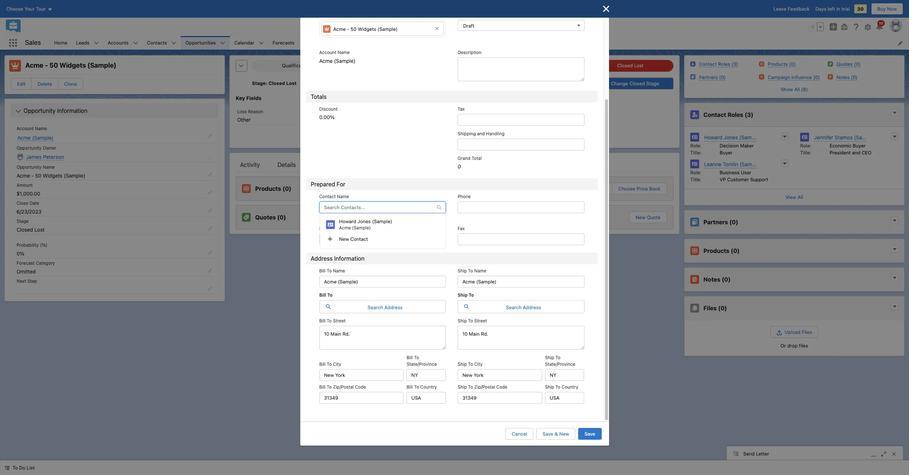 Task type: describe. For each thing, give the bounding box(es) containing it.
0 horizontal spatial files
[[704, 305, 717, 311]]

1 horizontal spatial files
[[802, 329, 812, 335]]

to for bill to city
[[327, 361, 332, 367]]

(0) right quotes
[[277, 214, 286, 221]]

ship to city
[[458, 361, 483, 367]]

left
[[828, 6, 835, 12]]

opportunity image
[[9, 60, 21, 72]]

state/province for bill
[[407, 361, 437, 367]]

products (0) inside quote tab panel
[[255, 185, 291, 192]]

leave
[[774, 6, 787, 12]]

30
[[857, 6, 864, 12]]

closed inside button
[[630, 81, 645, 86]]

identify
[[462, 124, 478, 129]]

ceo
[[862, 150, 872, 156]]

Bill To Zip/Postal Code text field
[[319, 392, 404, 404]]

stage for stage
[[17, 218, 29, 224]]

new quote
[[636, 214, 661, 220]]

quotes (0)
[[255, 214, 286, 221]]

1 horizontal spatial -
[[45, 61, 48, 69]]

Description text field
[[458, 57, 584, 81]]

search for ship to street
[[506, 304, 522, 310]]

opportunity information
[[24, 107, 87, 114]]

to do list
[[13, 465, 35, 471]]

country for ship to country
[[562, 384, 578, 390]]

ship for ship to zip/postal code
[[458, 384, 467, 390]]

state/province for ship
[[545, 361, 575, 367]]

ship for ship to name
[[458, 268, 467, 273]]

bill to city
[[319, 361, 341, 367]]

bill to country
[[407, 384, 437, 390]]

do
[[19, 465, 25, 471]]

total
[[472, 155, 482, 161]]

loss
[[237, 109, 247, 114]]

howard jones (sample) link
[[704, 133, 761, 141]]

save button
[[578, 428, 602, 440]]

role: for howard
[[690, 142, 701, 148]]

days left in trial
[[816, 6, 850, 12]]

0
[[458, 163, 461, 170]]

contact inside new contact option
[[350, 236, 368, 242]]

follow-
[[484, 131, 498, 136]]

ship to street
[[458, 318, 487, 323]]

to for ship to zip/postal code
[[468, 384, 473, 390]]

(0) right the partners
[[730, 219, 738, 225]]

code for ship to zip/postal code
[[496, 384, 507, 390]]

bill for bill to zip/postal code
[[319, 384, 326, 390]]

stamos
[[835, 134, 853, 140]]

to for ship to
[[469, 292, 474, 298]]

- inside 'link'
[[347, 26, 349, 32]]

(sample) inside account name acme (sample)
[[334, 58, 356, 64]]

address for ship to
[[523, 304, 541, 310]]

if
[[507, 131, 510, 136]]

trial
[[842, 6, 850, 12]]

text default image for notes (0)
[[892, 275, 897, 280]]

city for ship to city
[[474, 361, 483, 367]]

document your lost opportunities to increase future wins.
[[453, 109, 588, 115]]

notes image
[[828, 74, 833, 79]]

contact name
[[319, 194, 349, 199]]

partners
[[704, 219, 728, 225]]

search address for ship to street
[[506, 304, 541, 310]]

edit stage image
[[207, 226, 213, 231]]

quote tab panel
[[236, 172, 673, 230]]

campaign influence (0)
[[768, 74, 820, 80]]

bill for bill to city
[[319, 361, 326, 367]]

opportunities list item
[[181, 36, 230, 50]]

contacts link
[[143, 36, 171, 50]]

0 horizontal spatial lost
[[34, 226, 45, 233]]

add products
[[576, 186, 606, 192]]

6/23/2023
[[17, 208, 41, 215]]

opportunity information button
[[12, 105, 217, 117]]

tab list containing activity
[[236, 157, 673, 172]]

quotes (0) link
[[837, 61, 861, 68]]

show
[[781, 86, 793, 92]]

ship to
[[458, 292, 474, 298]]

category
[[36, 260, 55, 266]]

home link
[[50, 36, 72, 50]]

bill to state/province
[[407, 355, 437, 367]]

to for ship to name
[[468, 268, 473, 273]]

handling
[[486, 131, 505, 136]]

calendar link
[[230, 36, 259, 50]]

address for bill to
[[385, 304, 403, 310]]

probability (%)
[[17, 242, 47, 248]]

edit account name image
[[207, 133, 213, 138]]

0 horizontal spatial closed
[[17, 226, 33, 233]]

leave feedback
[[774, 6, 810, 12]]

add
[[576, 186, 585, 192]]

campaign influence (0) link
[[768, 74, 820, 81]]

(0) down the notes (0)
[[718, 305, 727, 311]]

grand
[[458, 155, 470, 161]]

1 horizontal spatial closed
[[269, 80, 285, 86]]

opportunities
[[501, 109, 532, 115]]

list box containing howard jones (sample)
[[320, 213, 446, 249]]

Ship To Name text field
[[458, 276, 584, 287]]

lost
[[490, 109, 499, 115]]

zip/postal for ship
[[474, 384, 495, 390]]

(3)
[[745, 111, 753, 118]]

schedule
[[462, 131, 482, 136]]

2 vertical spatial 50
[[35, 172, 41, 179]]

Ship To Zip/Postal Code text field
[[458, 392, 542, 404]]

buy now button
[[871, 3, 903, 15]]

text default image for contact roles (3)
[[892, 110, 897, 116]]

leanne tomlin (sample) link
[[704, 160, 761, 168]]

quotes image
[[828, 61, 833, 66]]

bill for bill to state/province
[[407, 355, 413, 360]]

1 horizontal spatial lost
[[286, 80, 297, 86]]

to do list button
[[0, 460, 39, 475]]

draft button
[[458, 20, 584, 31]]

products inside button
[[586, 186, 606, 192]]

edit probability (%) image
[[207, 250, 213, 255]]

ship to state/province
[[545, 355, 575, 367]]

drop
[[787, 343, 798, 349]]

save for save
[[585, 431, 595, 437]]

roles
[[728, 111, 743, 118]]

campaign influence image
[[759, 74, 764, 79]]

clone button
[[58, 78, 83, 90]]

cancel button
[[506, 428, 533, 440]]

edit opportunity name image
[[207, 172, 213, 177]]

$1,000.00
[[17, 190, 40, 197]]

jennifer stamos (sample) image
[[800, 133, 809, 141]]

days
[[816, 6, 827, 12]]

choose price book button
[[613, 183, 666, 194]]

view all link
[[685, 189, 904, 205]]

ship to country
[[545, 384, 578, 390]]

Bill To Country text field
[[407, 392, 446, 404]]

opportunity for opportunity owner
[[17, 145, 42, 151]]

0 horizontal spatial buyer
[[720, 150, 733, 156]]

details
[[278, 161, 296, 168]]

role: for jennifer
[[800, 142, 811, 148]]

key
[[236, 95, 245, 101]]

search address for bill to street
[[368, 304, 403, 310]]

in
[[836, 6, 840, 12]]

1 vertical spatial 50
[[49, 61, 58, 69]]

wins.
[[576, 109, 588, 115]]

user
[[741, 169, 752, 175]]

2 horizontal spatial products
[[704, 247, 730, 254]]

to for ship to country
[[556, 384, 561, 390]]

to for bill to
[[327, 292, 333, 298]]

stage : closed lost
[[252, 80, 297, 86]]

(0) down details
[[283, 185, 291, 192]]

accounts list item
[[103, 36, 143, 50]]

show all (8)
[[781, 86, 808, 92]]

clone
[[64, 81, 77, 87]]

ups
[[498, 131, 506, 136]]

forecasts link
[[268, 36, 299, 50]]

name for opportunity name
[[43, 164, 55, 170]]

title: for jennifer
[[800, 150, 811, 156]]

president
[[830, 150, 851, 156]]

acme right "opportunity" icon
[[25, 61, 43, 69]]

partners (0)
[[704, 219, 738, 225]]

loss reason other
[[237, 109, 263, 123]]

future
[[560, 109, 574, 115]]

letter
[[756, 451, 769, 456]]

send letter link
[[727, 446, 903, 462]]

2 vertical spatial -
[[31, 172, 34, 179]]

acme up the amount
[[17, 172, 30, 179]]

close
[[17, 200, 28, 206]]

opportunity for opportunity information
[[24, 107, 56, 114]]

country for bill to country
[[420, 384, 437, 390]]

Fax telephone field
[[458, 233, 584, 245]]

(0) right notes
[[722, 276, 731, 283]]

account for account name acme (sample)
[[319, 50, 336, 55]]

leave feedback link
[[774, 6, 810, 12]]

new contact option
[[320, 233, 445, 246]]

quotes (0)
[[837, 61, 861, 67]]

business
[[720, 169, 740, 175]]

bill to
[[319, 292, 333, 298]]

contact for contact name
[[319, 194, 336, 199]]

jones for howard jones (sample) acme (sample)
[[358, 218, 371, 224]]

50 inside 'link'
[[351, 26, 357, 32]]

send
[[743, 451, 755, 456]]

code for bill to zip/postal code
[[355, 384, 366, 390]]

text default image for partners (0)
[[892, 218, 897, 223]]

quote
[[647, 214, 661, 220]]

and for shipping
[[477, 131, 485, 136]]

1 vertical spatial widgets
[[60, 61, 86, 69]]

name for account name
[[35, 126, 47, 131]]

edit close date image
[[207, 208, 213, 213]]

accounts link
[[103, 36, 133, 50]]

for
[[337, 181, 345, 188]]

Ship To City text field
[[458, 369, 542, 381]]

acme - 50 widgets (sample) inside 'link'
[[333, 26, 398, 32]]

ship for ship to street
[[458, 318, 467, 323]]



Task type: vqa. For each thing, say whether or not it's contained in the screenshot.
Switches To Classic
no



Task type: locate. For each thing, give the bounding box(es) containing it.
1 vertical spatial information
[[334, 255, 365, 262]]

jones for howard jones (sample)
[[724, 134, 738, 140]]

1 horizontal spatial code
[[496, 384, 507, 390]]

role: for leanne
[[690, 169, 701, 175]]

street for ship to street
[[474, 318, 487, 323]]

account inside account name acme (sample)
[[319, 50, 336, 55]]

search for bill to street
[[368, 304, 383, 310]]

jennifer stamos (sample) link
[[814, 133, 876, 141]]

decision maker
[[720, 142, 754, 148]]

(%)
[[40, 242, 47, 248]]

50 down opportunity name
[[35, 172, 41, 179]]

forecast category
[[17, 260, 55, 266]]

your
[[478, 109, 489, 115]]

ship up ship to zip/postal code
[[458, 361, 467, 367]]

0 horizontal spatial 50
[[35, 172, 41, 179]]

0 horizontal spatial code
[[355, 384, 366, 390]]

Contact Name text field
[[320, 202, 437, 213]]

role: down jennifer stamos (sample) icon
[[800, 142, 811, 148]]

opportunity
[[24, 107, 56, 114], [17, 145, 42, 151], [17, 164, 42, 170]]

search address button down ship to name text box
[[458, 300, 584, 313]]

list
[[50, 36, 909, 50]]

1 vertical spatial new
[[339, 236, 349, 242]]

leads list item
[[72, 36, 103, 50]]

city for bill to city
[[333, 361, 341, 367]]

howard up decision
[[704, 134, 723, 140]]

ship
[[458, 268, 467, 273], [458, 292, 468, 298], [458, 318, 467, 323], [545, 355, 554, 360], [458, 361, 467, 367], [458, 384, 467, 390], [545, 384, 554, 390]]

jones inside howard jones (sample) acme (sample)
[[358, 218, 371, 224]]

all for show
[[794, 86, 800, 92]]

stage up fields
[[252, 80, 266, 86]]

1 code from the left
[[355, 384, 366, 390]]

0 vertical spatial howard
[[704, 134, 723, 140]]

ship down ship to city
[[458, 384, 467, 390]]

0 vertical spatial products (0)
[[255, 185, 291, 192]]

- down opportunity name
[[31, 172, 34, 179]]

text default image
[[15, 109, 21, 114], [892, 247, 897, 252], [892, 304, 897, 309], [4, 465, 10, 470]]

new inside "button"
[[636, 214, 646, 220]]

1 city from the left
[[333, 361, 341, 367]]

search address button for ship to street
[[458, 300, 584, 313]]

0 vertical spatial new
[[636, 214, 646, 220]]

1 save from the left
[[543, 431, 553, 437]]

2 search from the left
[[506, 304, 522, 310]]

to left do
[[13, 465, 18, 471]]

list item
[[414, 36, 502, 50]]

and for identify
[[479, 124, 487, 129]]

next step
[[17, 278, 37, 284]]

acme inside 'link'
[[333, 26, 346, 32]]

acme up new contact
[[339, 225, 351, 230]]

(0) down partners (0)
[[731, 247, 740, 254]]

title: down jennifer stamos (sample) icon
[[800, 150, 811, 156]]

0 horizontal spatial search address button
[[319, 300, 446, 313]]

ship for ship to country
[[545, 384, 554, 390]]

0 horizontal spatial new
[[339, 236, 349, 242]]

information down new contact
[[334, 255, 365, 262]]

contact for contact roles (3)
[[704, 111, 726, 118]]

accounts
[[108, 40, 129, 45]]

search address button for bill to street
[[319, 300, 446, 313]]

widgets left search...
[[358, 26, 376, 32]]

list containing home
[[50, 36, 909, 50]]

fields
[[246, 95, 262, 101]]

to up the ship to country text box on the right of the page
[[556, 384, 561, 390]]

1 search address from the left
[[368, 304, 403, 310]]

0 horizontal spatial city
[[333, 361, 341, 367]]

Bill To Name text field
[[319, 276, 446, 287]]

contact inside contact roles (3) link
[[699, 61, 717, 67]]

view
[[786, 194, 796, 200]]

search address down ship to name text box
[[506, 304, 541, 310]]

calendar
[[234, 40, 254, 45]]

bill for bill to name
[[319, 268, 326, 273]]

buyer down decision
[[720, 150, 733, 156]]

- up account name acme (sample)
[[347, 26, 349, 32]]

search down ship to name text box
[[506, 304, 522, 310]]

opportunity up "james"
[[17, 145, 42, 151]]

1 vertical spatial opportunity
[[17, 145, 42, 151]]

(8)
[[801, 86, 808, 92]]

closed up probability
[[17, 226, 33, 233]]

bill for bill to country
[[407, 384, 413, 390]]

1 vertical spatial lost
[[34, 226, 45, 233]]

0 horizontal spatial address
[[311, 255, 333, 262]]

2 horizontal spatial -
[[347, 26, 349, 32]]

bill down bill to
[[319, 318, 326, 323]]

howard right contact image
[[339, 218, 356, 224]]

account for account name
[[17, 126, 34, 131]]

0 vertical spatial acme - 50 widgets (sample)
[[333, 26, 398, 32]]

city up ship to zip/postal code
[[474, 361, 483, 367]]

to down "ship to name" at the right bottom of page
[[469, 292, 474, 298]]

ship to zip/postal code
[[458, 384, 507, 390]]

view all
[[786, 194, 803, 200]]

log
[[489, 124, 495, 129]]

2 street from the left
[[474, 318, 487, 323]]

bill inside bill to state/province
[[407, 355, 413, 360]]

Bill To State/Province text field
[[407, 369, 446, 381]]

2 search address from the left
[[506, 304, 541, 310]]

0 vertical spatial jones
[[724, 134, 738, 140]]

widgets up clone
[[60, 61, 86, 69]]

text default image inside the opportunity information dropdown button
[[15, 109, 21, 114]]

address down the bill to name text field
[[385, 304, 403, 310]]

zip/postal up ship to zip/postal code text field at the right of page
[[474, 384, 495, 390]]

key fields
[[236, 95, 262, 101]]

new for new quote
[[636, 214, 646, 220]]

0 vertical spatial widgets
[[358, 26, 376, 32]]

new inside button
[[559, 431, 569, 437]]

2 horizontal spatial new
[[636, 214, 646, 220]]

products up the notes (0)
[[704, 247, 730, 254]]

to down bill to name
[[327, 292, 333, 298]]

notes
[[704, 276, 720, 283]]

contact up partners (0) at right
[[699, 61, 717, 67]]

discount
[[319, 106, 338, 112]]

0 horizontal spatial -
[[31, 172, 34, 179]]

0 vertical spatial opportunity
[[24, 107, 56, 114]]

sales
[[25, 39, 41, 46]]

1 horizontal spatial save
[[585, 431, 595, 437]]

send letter
[[743, 451, 769, 456]]

1 horizontal spatial state/province
[[545, 361, 575, 367]]

name for account name acme (sample)
[[338, 50, 350, 55]]

search address button down the bill to name text field
[[319, 300, 446, 313]]

ship inside ship to state/province
[[545, 355, 554, 360]]

country up the ship to country text box on the right of the page
[[562, 384, 578, 390]]

acme - 50 widgets (sample)
[[333, 26, 398, 32], [25, 61, 116, 69], [17, 172, 85, 179]]

1 horizontal spatial search
[[506, 304, 522, 310]]

1 horizontal spatial search address
[[506, 304, 541, 310]]

2 vertical spatial and
[[852, 150, 861, 156]]

0 horizontal spatial stage
[[17, 218, 29, 224]]

1 state/province from the left
[[407, 361, 437, 367]]

stage inside button
[[646, 81, 659, 86]]

howard for howard jones (sample) acme (sample)
[[339, 218, 356, 224]]

and left ceo
[[852, 150, 861, 156]]

buyer
[[853, 142, 866, 148], [720, 150, 733, 156]]

ship for ship to state/province
[[545, 355, 554, 360]]

1 horizontal spatial street
[[474, 318, 487, 323]]

information for opportunity information
[[57, 107, 87, 114]]

Ship To Street text field
[[458, 326, 584, 350]]

edit forecast category image
[[207, 268, 213, 273]]

tab list
[[236, 157, 673, 172]]

prepared for
[[311, 181, 345, 188]]

owner
[[43, 145, 56, 151]]

notes (0)
[[704, 276, 731, 283]]

lost right :
[[286, 80, 297, 86]]

0 vertical spatial -
[[347, 26, 349, 32]]

details link
[[278, 157, 296, 172]]

to inside ship to state/province
[[556, 355, 561, 360]]

2 horizontal spatial closed
[[630, 81, 645, 86]]

acme up account name acme (sample)
[[333, 26, 346, 32]]

1 vertical spatial products (0)
[[704, 247, 740, 254]]

state/province up bill to state/province text box
[[407, 361, 437, 367]]

1 search from the left
[[368, 304, 383, 310]]

closed right :
[[269, 80, 285, 86]]

2 country from the left
[[562, 384, 578, 390]]

ship up ship to
[[458, 268, 467, 273]]

2 vertical spatial widgets
[[43, 172, 62, 179]]

products image
[[759, 61, 764, 66]]

products (0) link
[[768, 61, 796, 68]]

and for president
[[852, 150, 861, 156]]

prepared
[[311, 181, 335, 188]]

Ship To Country text field
[[545, 392, 584, 404]]

1 zip/postal from the left
[[333, 384, 354, 390]]

contact roles (3)
[[699, 61, 738, 67]]

0 horizontal spatial save
[[543, 431, 553, 437]]

1 horizontal spatial jones
[[724, 134, 738, 140]]

to for bill to country
[[414, 384, 419, 390]]

and down "identify"
[[477, 131, 485, 136]]

title: for howard
[[690, 150, 701, 156]]

edit amount image
[[207, 190, 213, 195]]

to for bill to zip/postal code
[[327, 384, 332, 390]]

2 save from the left
[[585, 431, 595, 437]]

to down ship to city
[[468, 384, 473, 390]]

0 vertical spatial information
[[57, 107, 87, 114]]

(0)
[[283, 185, 291, 192], [277, 214, 286, 221], [730, 219, 738, 225], [731, 247, 740, 254], [722, 276, 731, 283], [718, 305, 727, 311]]

0 horizontal spatial search
[[368, 304, 383, 310]]

to up ship to zip/postal code
[[468, 361, 473, 367]]

howard for howard jones (sample)
[[704, 134, 723, 140]]

all for view
[[798, 194, 803, 200]]

step
[[27, 278, 37, 284]]

ship down ship to
[[458, 318, 467, 323]]

bill for bill to street
[[319, 318, 326, 323]]

howard
[[704, 134, 723, 140], [339, 218, 356, 224]]

0 vertical spatial all
[[794, 86, 800, 92]]

contact down prepared for
[[319, 194, 336, 199]]

- up delete
[[45, 61, 48, 69]]

james
[[26, 154, 42, 160]]

account name
[[17, 126, 47, 131]]

bill for bill to
[[319, 292, 326, 298]]

Tax text field
[[458, 114, 584, 126]]

(sample)
[[378, 26, 398, 32], [334, 58, 356, 64], [87, 61, 116, 69], [740, 134, 761, 140], [854, 134, 876, 140], [32, 134, 54, 141], [740, 161, 761, 167], [64, 172, 85, 179], [372, 218, 392, 224], [352, 225, 371, 230]]

leads link
[[72, 36, 94, 50]]

to for bill to street
[[327, 318, 332, 323]]

to down ship to
[[468, 318, 473, 323]]

1 vertical spatial and
[[477, 131, 485, 136]]

and
[[479, 124, 487, 129], [477, 131, 485, 136], [852, 150, 861, 156]]

lost
[[286, 80, 297, 86], [34, 226, 45, 233]]

widgets down peterson
[[43, 172, 62, 179]]

0 horizontal spatial search address
[[368, 304, 403, 310]]

reason
[[248, 109, 263, 114]]

cancel
[[512, 431, 527, 437]]

path options list box
[[252, 60, 673, 72]]

1 horizontal spatial zip/postal
[[474, 384, 495, 390]]

code up bill to zip/postal code text field
[[355, 384, 366, 390]]

Bill To City text field
[[319, 369, 404, 381]]

jennifer stamos (sample)
[[814, 134, 876, 140]]

decision
[[720, 142, 739, 148]]

name for contact name
[[337, 194, 349, 199]]

howard jones (sample) acme (sample)
[[339, 218, 392, 230]]

to inside bill to state/province
[[414, 355, 419, 360]]

ship up ship to state/province text field
[[545, 355, 554, 360]]

to down bill to
[[327, 318, 332, 323]]

james peterson
[[26, 154, 64, 160]]

2 horizontal spatial address
[[523, 304, 541, 310]]

files (0)
[[704, 305, 727, 311]]

opportunity for opportunity name
[[17, 164, 42, 170]]

closed
[[269, 80, 285, 86], [630, 81, 645, 86], [17, 226, 33, 233]]

2 horizontal spatial 50
[[351, 26, 357, 32]]

zip/postal up bill to zip/postal code text field
[[333, 384, 354, 390]]

contact image
[[326, 220, 335, 229]]

0 horizontal spatial state/province
[[407, 361, 437, 367]]

stage for stage : closed lost
[[252, 80, 266, 86]]

text default image inside to do list button
[[4, 465, 10, 470]]

ship down "ship to name" at the right bottom of page
[[458, 292, 468, 298]]

acme down account name
[[17, 134, 31, 141]]

list box
[[320, 213, 446, 249]]

0 horizontal spatial street
[[333, 318, 346, 323]]

new right &
[[559, 431, 569, 437]]

contacts list item
[[143, 36, 181, 50]]

2 vertical spatial new
[[559, 431, 569, 437]]

1 horizontal spatial 50
[[49, 61, 58, 69]]

howard jones (sample)
[[704, 134, 761, 140]]

code
[[355, 384, 366, 390], [496, 384, 507, 390]]

1 vertical spatial -
[[45, 61, 48, 69]]

new up address information on the left bottom of the page
[[339, 236, 349, 242]]

0 vertical spatial 50
[[351, 26, 357, 32]]

text default image
[[892, 110, 897, 116], [437, 205, 442, 210], [892, 218, 897, 223], [892, 275, 897, 280]]

acme (sample) link
[[17, 134, 54, 141]]

show all (8) link
[[781, 86, 808, 92]]

to down address information on the left bottom of the page
[[327, 268, 332, 273]]

new for new contact
[[339, 236, 349, 242]]

zip/postal for bill
[[333, 384, 354, 390]]

stage
[[252, 80, 266, 86], [646, 81, 659, 86], [17, 218, 29, 224]]

1 country from the left
[[420, 384, 437, 390]]

1 vertical spatial acme - 50 widgets (sample)
[[25, 61, 116, 69]]

1 horizontal spatial buyer
[[853, 142, 866, 148]]

name inside account name acme (sample)
[[338, 50, 350, 55]]

activity link
[[240, 157, 260, 172]]

1 horizontal spatial new
[[559, 431, 569, 437]]

group
[[809, 22, 824, 31]]

opportunity down "james"
[[17, 164, 42, 170]]

files down notes
[[704, 305, 717, 311]]

1 vertical spatial howard
[[339, 218, 356, 224]]

save & new button
[[536, 428, 576, 440]]

account name acme (sample)
[[319, 50, 356, 64]]

2 zip/postal from the left
[[474, 384, 495, 390]]

or drop files
[[781, 343, 808, 349]]

country up bill to country text field
[[420, 384, 437, 390]]

bill up bill to country text field
[[407, 384, 413, 390]]

50 up account name acme (sample)
[[351, 26, 357, 32]]

save for save & new
[[543, 431, 553, 437]]

howard inside howard jones (sample) acme (sample)
[[339, 218, 356, 224]]

to for bill to name
[[327, 268, 332, 273]]

Email text field
[[319, 233, 446, 245]]

closed right change
[[630, 81, 645, 86]]

campaign
[[768, 74, 790, 80]]

2 city from the left
[[474, 361, 483, 367]]

ship for ship to city
[[458, 361, 467, 367]]

0 vertical spatial lost
[[286, 80, 297, 86]]

to for ship to street
[[468, 318, 473, 323]]

0 horizontal spatial howard
[[339, 218, 356, 224]]

contact roles image
[[690, 61, 696, 66]]

0 horizontal spatial jones
[[358, 218, 371, 224]]

all right view
[[798, 194, 803, 200]]

address up bill to name
[[311, 255, 333, 262]]

1 horizontal spatial howard
[[704, 134, 723, 140]]

stage right change
[[646, 81, 659, 86]]

calendar list item
[[230, 36, 268, 50]]

title: for leanne
[[690, 176, 701, 182]]

0 vertical spatial files
[[704, 305, 717, 311]]

ship for ship to
[[458, 292, 468, 298]]

tax
[[458, 106, 465, 112]]

0 horizontal spatial account
[[17, 126, 34, 131]]

ship up the ship to country text box on the right of the page
[[545, 384, 554, 390]]

identify and log lessons learned schedule follow-ups if needed
[[462, 124, 531, 136]]

0 vertical spatial and
[[479, 124, 487, 129]]

1 vertical spatial buyer
[[720, 150, 733, 156]]

acme inside account name acme (sample)
[[319, 58, 333, 64]]

name
[[338, 50, 350, 55], [35, 126, 47, 131], [43, 164, 55, 170], [337, 194, 349, 199], [333, 268, 345, 273], [474, 268, 486, 273]]

contacts
[[147, 40, 167, 45]]

1 horizontal spatial city
[[474, 361, 483, 367]]

save left &
[[543, 431, 553, 437]]

all left (8)
[[794, 86, 800, 92]]

opportunity up account name
[[24, 107, 56, 114]]

and inside identify and log lessons learned schedule follow-ups if needed
[[479, 124, 487, 129]]

partners image
[[690, 74, 696, 79]]

stage up closed lost
[[17, 218, 29, 224]]

0 horizontal spatial information
[[57, 107, 87, 114]]

book
[[649, 186, 661, 192]]

acme up totals
[[319, 58, 333, 64]]

jones up decision
[[724, 134, 738, 140]]

state/province up ship to state/province text field
[[545, 361, 575, 367]]

0 horizontal spatial products
[[255, 185, 281, 192]]

feedback
[[788, 6, 810, 12]]

shipping
[[458, 131, 476, 136]]

Phone telephone field
[[458, 202, 584, 213]]

address down ship to name text box
[[523, 304, 541, 310]]

role: down howard jones (sample) icon
[[690, 142, 701, 148]]

1 vertical spatial jones
[[358, 218, 371, 224]]

lost up (%)
[[34, 226, 45, 233]]

contact for contact roles (3)
[[699, 61, 717, 67]]

products up quotes (0)
[[255, 185, 281, 192]]

ship to name
[[458, 268, 486, 273]]

1 vertical spatial account
[[17, 126, 34, 131]]

1 street from the left
[[333, 318, 346, 323]]

1 horizontal spatial products (0)
[[704, 247, 740, 254]]

to up ship to state/province text field
[[556, 355, 561, 360]]

to up bill to state/province text box
[[414, 355, 419, 360]]

bill down address information on the left bottom of the page
[[319, 268, 326, 273]]

president and ceo
[[830, 150, 872, 156]]

bill down bill to city
[[319, 384, 326, 390]]

information for address information
[[334, 255, 365, 262]]

new left quote
[[636, 214, 646, 220]]

totals
[[311, 93, 327, 100]]

1 horizontal spatial search address button
[[458, 300, 584, 313]]

to up ship to
[[468, 268, 473, 273]]

to down bill to city
[[327, 384, 332, 390]]

files up files
[[802, 329, 812, 335]]

1 horizontal spatial products
[[586, 186, 606, 192]]

save & new
[[543, 431, 569, 437]]

0 horizontal spatial country
[[420, 384, 437, 390]]

acme inside howard jones (sample) acme (sample)
[[339, 225, 351, 230]]

2 horizontal spatial stage
[[646, 81, 659, 86]]

forecast
[[17, 260, 35, 266]]

save right &
[[585, 431, 595, 437]]

howard jones (sample) image
[[690, 133, 699, 141]]

2 state/province from the left
[[545, 361, 575, 367]]

economic buyer
[[830, 142, 866, 148]]

2 vertical spatial acme - 50 widgets (sample)
[[17, 172, 85, 179]]

email
[[319, 226, 330, 231]]

information inside dropdown button
[[57, 107, 87, 114]]

2 vertical spatial opportunity
[[17, 164, 42, 170]]

jennifer
[[814, 134, 834, 140]]

1 vertical spatial files
[[802, 329, 812, 335]]

street for bill to street
[[333, 318, 346, 323]]

(sample) inside 'link'
[[378, 26, 398, 32]]

new inside option
[[339, 236, 349, 242]]

1 horizontal spatial account
[[319, 50, 336, 55]]

bill to zip/postal code
[[319, 384, 366, 390]]

widgets inside acme - 50 widgets (sample) 'link'
[[358, 26, 376, 32]]

title: up leanne tomlin (sample) icon
[[690, 150, 701, 156]]

title:
[[690, 150, 701, 156], [800, 150, 811, 156], [690, 176, 701, 182]]

1 horizontal spatial information
[[334, 255, 365, 262]]

0 horizontal spatial zip/postal
[[333, 384, 354, 390]]

choose price book
[[618, 186, 661, 192]]

to up bill to zip/postal code
[[327, 361, 332, 367]]

to for ship to city
[[468, 361, 473, 367]]

products right add
[[586, 186, 606, 192]]

to inside button
[[13, 465, 18, 471]]

1 horizontal spatial address
[[385, 304, 403, 310]]

contact left the "roles"
[[704, 111, 726, 118]]

and up shipping and handling
[[479, 124, 487, 129]]

to for ship to state/province
[[556, 355, 561, 360]]

0 vertical spatial buyer
[[853, 142, 866, 148]]

Shipping and Handling text field
[[458, 138, 584, 150]]

Ship To State/Province text field
[[545, 369, 584, 381]]

buyer up ceo
[[853, 142, 866, 148]]

Bill To Street text field
[[319, 326, 446, 350]]

to for bill to state/province
[[414, 355, 419, 360]]

leanne tomlin (sample) image
[[690, 159, 699, 168]]

0 vertical spatial account
[[319, 50, 336, 55]]

edit next step image
[[207, 286, 213, 291]]

1 horizontal spatial stage
[[252, 80, 266, 86]]

inverse image
[[602, 4, 611, 13]]

1 horizontal spatial country
[[562, 384, 578, 390]]

role: down leanne tomlin (sample) icon
[[690, 169, 701, 175]]

2 search address button from the left
[[458, 300, 584, 313]]

1 search address button from the left
[[319, 300, 446, 313]]

opportunity inside dropdown button
[[24, 107, 56, 114]]

1 vertical spatial all
[[798, 194, 803, 200]]

0 horizontal spatial products (0)
[[255, 185, 291, 192]]

2 code from the left
[[496, 384, 507, 390]]

role:
[[690, 142, 701, 148], [800, 142, 811, 148], [690, 169, 701, 175]]

peterson
[[43, 154, 64, 160]]



